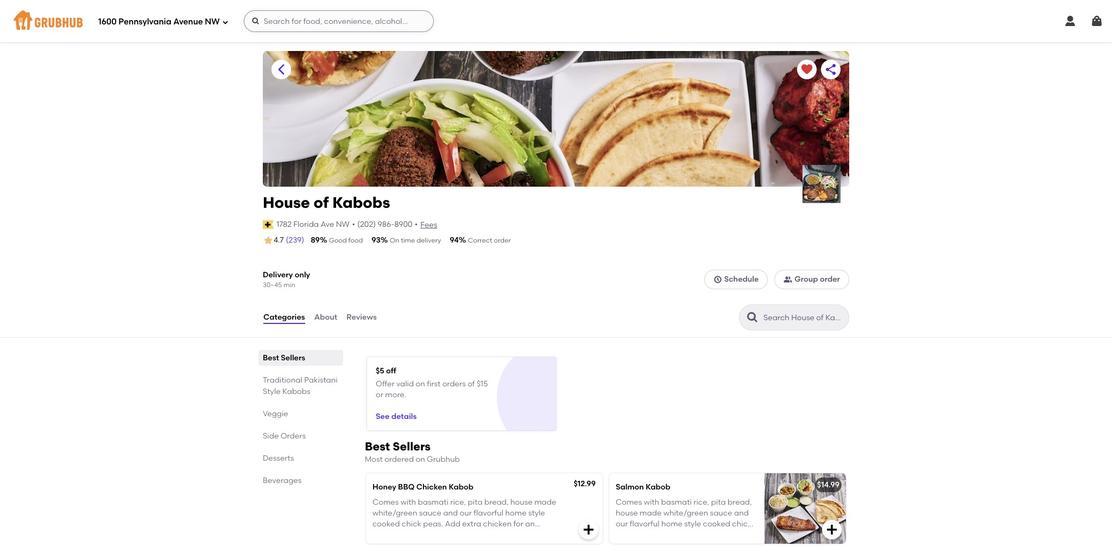 Task type: describe. For each thing, give the bounding box(es) containing it.
fees button
[[420, 219, 438, 231]]

correct order
[[468, 237, 511, 244]]

$5
[[376, 367, 384, 376]]

sauce for bbq
[[419, 509, 441, 518]]

traditional pakistani style kabobs tab
[[263, 375, 339, 398]]

share icon image
[[824, 63, 837, 76]]

group
[[795, 275, 818, 284]]

good
[[329, 237, 347, 244]]

our for honey bbq chicken kabob
[[460, 509, 472, 518]]

honey bbq chicken kabob
[[373, 483, 474, 492]]

food
[[348, 237, 363, 244]]

veggie
[[263, 410, 288, 419]]

search icon image
[[746, 311, 759, 324]]

1 • from the left
[[352, 220, 355, 229]]

30–45
[[263, 281, 282, 289]]

bread, for comes with basmati rice, pita bread, house made white/green sauce and our flavorful home style cooked chick peas.
[[728, 498, 752, 507]]

schedule button
[[704, 270, 768, 290]]

delivery
[[417, 237, 441, 244]]

chicken
[[416, 483, 447, 492]]

about
[[314, 313, 337, 322]]

986-
[[378, 220, 394, 229]]

comes for comes with basmati rice, pita bread, house made white/green sauce and our flavorful home style cooked chick peas.
[[616, 498, 642, 507]]

for
[[514, 520, 524, 529]]

reviews
[[347, 313, 377, 322]]

chick for comes with basmati rice, pita bread, house made white/green sauce and our flavorful home style cooked chick peas.
[[732, 520, 752, 529]]

pennsylvania
[[119, 17, 171, 26]]

(202) 986-8900 button
[[357, 219, 413, 230]]

nw for 1600 pennsylvania avenue nw
[[205, 17, 220, 26]]

(202)
[[357, 220, 376, 229]]

offer
[[376, 380, 395, 389]]

1600
[[98, 17, 117, 26]]

best sellers
[[263, 354, 305, 363]]

salmon kabob
[[616, 483, 671, 492]]

group order
[[795, 275, 840, 284]]

saved restaurant button
[[797, 60, 817, 79]]

see details
[[376, 412, 417, 421]]

and for honey bbq chicken kabob
[[443, 509, 458, 518]]

(239)
[[286, 236, 304, 245]]

on time delivery
[[390, 237, 441, 244]]

group order button
[[775, 270, 849, 290]]

beverages tab
[[263, 475, 339, 487]]

additional
[[373, 531, 410, 540]]

0 vertical spatial kabobs
[[332, 193, 390, 212]]

most
[[365, 455, 383, 464]]

pakistani
[[304, 376, 338, 385]]

an
[[525, 520, 535, 529]]

0 horizontal spatial of
[[314, 193, 329, 212]]

house of kabobs logo image
[[803, 165, 841, 203]]

reviews button
[[346, 298, 377, 337]]

94
[[450, 236, 459, 245]]

add
[[445, 520, 460, 529]]

people icon image
[[784, 275, 793, 284]]

nw for 1782 florida ave nw
[[336, 220, 350, 229]]

orders
[[281, 432, 306, 441]]

$14.99
[[817, 480, 840, 490]]

white/green for bbq
[[373, 509, 417, 518]]

time
[[401, 237, 415, 244]]

basmati for bbq
[[418, 498, 449, 507]]

extra
[[462, 520, 481, 529]]

details
[[391, 412, 417, 421]]

house of kabobs
[[263, 193, 390, 212]]

1782 florida ave nw
[[277, 220, 350, 229]]

basmati for kabob
[[661, 498, 692, 507]]

89
[[311, 236, 320, 245]]

$5 off offer valid on first orders of $15 or more.
[[376, 367, 488, 400]]

side
[[263, 432, 279, 441]]

1600 pennsylvania avenue nw
[[98, 17, 220, 26]]

made for comes with basmati rice, pita bread, house made white/green sauce and our flavorful home style cooked chick peas. add extra chicken for an additional charge.
[[534, 498, 556, 507]]

with for kabob
[[644, 498, 659, 507]]

beverages
[[263, 476, 302, 486]]

on
[[390, 237, 399, 244]]

on for off
[[416, 380, 425, 389]]

min
[[284, 281, 295, 289]]

Search for food, convenience, alcohol... search field
[[244, 10, 434, 32]]

home for salmon kabob
[[661, 520, 683, 529]]

on for sellers
[[416, 455, 425, 464]]

2 • from the left
[[415, 220, 418, 229]]

only
[[295, 271, 310, 280]]

2 kabob from the left
[[646, 483, 671, 492]]

first
[[427, 380, 441, 389]]

desserts
[[263, 454, 294, 463]]

delivery only 30–45 min
[[263, 271, 310, 289]]

pita for honey bbq chicken kabob
[[468, 498, 483, 507]]

side orders
[[263, 432, 306, 441]]

good food
[[329, 237, 363, 244]]

chicken
[[483, 520, 512, 529]]

home for honey bbq chicken kabob
[[505, 509, 527, 518]]

comes for comes with basmati rice, pita bread, house made white/green sauce and our flavorful home style cooked chick peas. add extra chicken for an additional charge.
[[373, 498, 399, 507]]

house for comes with basmati rice, pita bread, house made white/green sauce and our flavorful home style cooked chick peas.
[[616, 509, 638, 518]]



Task type: vqa. For each thing, say whether or not it's contained in the screenshot.
Caret left icon related to Favorites
no



Task type: locate. For each thing, give the bounding box(es) containing it.
and inside comes with basmati rice, pita bread, house made white/green sauce and our flavorful home style cooked chick peas. add extra chicken for an additional charge.
[[443, 509, 458, 518]]

with down 'salmon kabob' on the right bottom of the page
[[644, 498, 659, 507]]

white/green inside comes with basmati rice, pita bread, house made white/green sauce and our flavorful home style cooked chick peas.
[[663, 509, 708, 518]]

home up for
[[505, 509, 527, 518]]

1 horizontal spatial peas.
[[616, 531, 636, 540]]

1 horizontal spatial of
[[468, 380, 475, 389]]

0 horizontal spatial peas.
[[423, 520, 443, 529]]

cooked inside comes with basmati rice, pita bread, house made white/green sauce and our flavorful home style cooked chick peas.
[[703, 520, 730, 529]]

1 horizontal spatial order
[[820, 275, 840, 284]]

style inside comes with basmati rice, pita bread, house made white/green sauce and our flavorful home style cooked chick peas.
[[684, 520, 701, 529]]

1 cooked from the left
[[373, 520, 400, 529]]

kabob right salmon
[[646, 483, 671, 492]]

more.
[[385, 391, 406, 400]]

1 vertical spatial style
[[684, 520, 701, 529]]

pita for salmon kabob
[[711, 498, 726, 507]]

bread, inside comes with basmati rice, pita bread, house made white/green sauce and our flavorful home style cooked chick peas. add extra chicken for an additional charge.
[[484, 498, 509, 507]]

of inside $5 off offer valid on first orders of $15 or more.
[[468, 380, 475, 389]]

pita
[[468, 498, 483, 507], [711, 498, 726, 507]]

on inside best sellers most ordered on grubhub
[[416, 455, 425, 464]]

1 horizontal spatial pita
[[711, 498, 726, 507]]

• left (202) at the left of the page
[[352, 220, 355, 229]]

1 vertical spatial on
[[416, 455, 425, 464]]

peas. for bbq
[[423, 520, 443, 529]]

valid
[[396, 380, 414, 389]]

sauce inside comes with basmati rice, pita bread, house made white/green sauce and our flavorful home style cooked chick peas.
[[710, 509, 732, 518]]

1782 florida ave nw button
[[276, 219, 350, 231]]

0 horizontal spatial home
[[505, 509, 527, 518]]

2 pita from the left
[[711, 498, 726, 507]]

basmati down the chicken
[[418, 498, 449, 507]]

1 basmati from the left
[[418, 498, 449, 507]]

basmati down 'salmon kabob' on the right bottom of the page
[[661, 498, 692, 507]]

0 horizontal spatial chick
[[402, 520, 421, 529]]

2 white/green from the left
[[663, 509, 708, 518]]

1 horizontal spatial basmati
[[661, 498, 692, 507]]

0 horizontal spatial best
[[263, 354, 279, 363]]

house down salmon
[[616, 509, 638, 518]]

comes down honey at the left
[[373, 498, 399, 507]]

0 vertical spatial order
[[494, 237, 511, 244]]

salmon kabob image
[[765, 473, 846, 544]]

1 horizontal spatial style
[[684, 520, 701, 529]]

rice, for honey bbq chicken kabob
[[450, 498, 466, 507]]

sellers for best sellers most ordered on grubhub
[[393, 440, 431, 454]]

1 vertical spatial peas.
[[616, 531, 636, 540]]

1 vertical spatial nw
[[336, 220, 350, 229]]

1 horizontal spatial •
[[415, 220, 418, 229]]

traditional
[[263, 376, 302, 385]]

2 basmati from the left
[[661, 498, 692, 507]]

kabob right the chicken
[[449, 483, 474, 492]]

ave
[[321, 220, 334, 229]]

on
[[416, 380, 425, 389], [416, 455, 425, 464]]

white/green down 'salmon kabob' on the right bottom of the page
[[663, 509, 708, 518]]

Search House of Kabobs search field
[[762, 313, 846, 323]]

2 cooked from the left
[[703, 520, 730, 529]]

order right correct at the left of page
[[494, 237, 511, 244]]

1 vertical spatial kabobs
[[282, 387, 310, 397]]

0 horizontal spatial order
[[494, 237, 511, 244]]

of left $15
[[468, 380, 475, 389]]

veggie tab
[[263, 409, 339, 420]]

1 with from the left
[[401, 498, 416, 507]]

chick inside comes with basmati rice, pita bread, house made white/green sauce and our flavorful home style cooked chick peas. add extra chicken for an additional charge.
[[402, 520, 421, 529]]

rice, inside comes with basmati rice, pita bread, house made white/green sauce and our flavorful home style cooked chick peas. add extra chicken for an additional charge.
[[450, 498, 466, 507]]

comes inside comes with basmati rice, pita bread, house made white/green sauce and our flavorful home style cooked chick peas. add extra chicken for an additional charge.
[[373, 498, 399, 507]]

florida
[[293, 220, 319, 229]]

• left fees
[[415, 220, 418, 229]]

side orders tab
[[263, 431, 339, 442]]

house inside comes with basmati rice, pita bread, house made white/green sauce and our flavorful home style cooked chick peas. add extra chicken for an additional charge.
[[511, 498, 533, 507]]

peas. down salmon
[[616, 531, 636, 540]]

1 vertical spatial sellers
[[393, 440, 431, 454]]

2 comes from the left
[[616, 498, 642, 507]]

nw right avenue
[[205, 17, 220, 26]]

peas. inside comes with basmati rice, pita bread, house made white/green sauce and our flavorful home style cooked chick peas.
[[616, 531, 636, 540]]

1 horizontal spatial with
[[644, 498, 659, 507]]

main navigation navigation
[[0, 0, 1112, 42]]

1 sauce from the left
[[419, 509, 441, 518]]

bread,
[[484, 498, 509, 507], [728, 498, 752, 507]]

and inside comes with basmati rice, pita bread, house made white/green sauce and our flavorful home style cooked chick peas.
[[734, 509, 749, 518]]

0 vertical spatial nw
[[205, 17, 220, 26]]

desserts tab
[[263, 453, 339, 464]]

0 vertical spatial peas.
[[423, 520, 443, 529]]

1 horizontal spatial kabob
[[646, 483, 671, 492]]

of up the ave
[[314, 193, 329, 212]]

best for best sellers
[[263, 354, 279, 363]]

0 horizontal spatial svg image
[[251, 17, 260, 26]]

best inside tab
[[263, 354, 279, 363]]

1 vertical spatial home
[[661, 520, 683, 529]]

ordered
[[385, 455, 414, 464]]

1 vertical spatial of
[[468, 380, 475, 389]]

caret left icon image
[[275, 63, 288, 76]]

order inside button
[[820, 275, 840, 284]]

best sellers tab
[[263, 353, 339, 364]]

our up extra
[[460, 509, 472, 518]]

0 horizontal spatial kabob
[[449, 483, 474, 492]]

1 bread, from the left
[[484, 498, 509, 507]]

made
[[534, 498, 556, 507], [640, 509, 662, 518]]

home down 'salmon kabob' on the right bottom of the page
[[661, 520, 683, 529]]

charge.
[[412, 531, 440, 540]]

comes with basmati rice, pita bread, house made white/green sauce and our flavorful home style cooked chick peas.
[[616, 498, 752, 540]]

orders
[[442, 380, 466, 389]]

1 white/green from the left
[[373, 509, 417, 518]]

1 pita from the left
[[468, 498, 483, 507]]

sellers inside best sellers tab
[[281, 354, 305, 363]]

flavorful up the chicken
[[474, 509, 504, 518]]

pita inside comes with basmati rice, pita bread, house made white/green sauce and our flavorful home style cooked chick peas. add extra chicken for an additional charge.
[[468, 498, 483, 507]]

our
[[460, 509, 472, 518], [616, 520, 628, 529]]

cooked for comes with basmati rice, pita bread, house made white/green sauce and our flavorful home style cooked chick peas.
[[703, 520, 730, 529]]

1 rice, from the left
[[450, 498, 466, 507]]

sauce for kabob
[[710, 509, 732, 518]]

with inside comes with basmati rice, pita bread, house made white/green sauce and our flavorful home style cooked chick peas.
[[644, 498, 659, 507]]

0 vertical spatial home
[[505, 509, 527, 518]]

0 horizontal spatial with
[[401, 498, 416, 507]]

0 vertical spatial of
[[314, 193, 329, 212]]

1 horizontal spatial chick
[[732, 520, 752, 529]]

0 vertical spatial style
[[528, 509, 545, 518]]

or
[[376, 391, 383, 400]]

salmon
[[616, 483, 644, 492]]

white/green inside comes with basmati rice, pita bread, house made white/green sauce and our flavorful home style cooked chick peas. add extra chicken for an additional charge.
[[373, 509, 417, 518]]

see
[[376, 412, 390, 421]]

comes with basmati rice, pita bread, house made white/green sauce and our flavorful home style cooked chick peas. add extra chicken for an additional charge.
[[373, 498, 556, 540]]

0 horizontal spatial basmati
[[418, 498, 449, 507]]

nw inside button
[[336, 220, 350, 229]]

nw right the ave
[[336, 220, 350, 229]]

sellers for best sellers
[[281, 354, 305, 363]]

house up for
[[511, 498, 533, 507]]

kabobs down "traditional"
[[282, 387, 310, 397]]

1 vertical spatial flavorful
[[630, 520, 660, 529]]

1 and from the left
[[443, 509, 458, 518]]

made inside comes with basmati rice, pita bread, house made white/green sauce and our flavorful home style cooked chick peas. add extra chicken for an additional charge.
[[534, 498, 556, 507]]

white/green
[[373, 509, 417, 518], [663, 509, 708, 518]]

peas.
[[423, 520, 443, 529], [616, 531, 636, 540]]

1 vertical spatial best
[[365, 440, 390, 454]]

with for bbq
[[401, 498, 416, 507]]

our inside comes with basmati rice, pita bread, house made white/green sauce and our flavorful home style cooked chick peas.
[[616, 520, 628, 529]]

on inside $5 off offer valid on first orders of $15 or more.
[[416, 380, 425, 389]]

peas. up the charge.
[[423, 520, 443, 529]]

1 horizontal spatial home
[[661, 520, 683, 529]]

1 vertical spatial our
[[616, 520, 628, 529]]

8900
[[394, 220, 413, 229]]

$12.99
[[574, 479, 596, 489]]

0 horizontal spatial made
[[534, 498, 556, 507]]

• (202) 986-8900 • fees
[[352, 220, 437, 230]]

93
[[372, 236, 381, 245]]

2 horizontal spatial svg image
[[1091, 15, 1104, 28]]

see details button
[[376, 407, 417, 427]]

basmati inside comes with basmati rice, pita bread, house made white/green sauce and our flavorful home style cooked chick peas. add extra chicken for an additional charge.
[[418, 498, 449, 507]]

0 horizontal spatial nw
[[205, 17, 220, 26]]

0 vertical spatial on
[[416, 380, 425, 389]]

svg image inside the 'schedule' button
[[713, 275, 722, 284]]

comes inside comes with basmati rice, pita bread, house made white/green sauce and our flavorful home style cooked chick peas.
[[616, 498, 642, 507]]

1782
[[277, 220, 292, 229]]

flavorful inside comes with basmati rice, pita bread, house made white/green sauce and our flavorful home style cooked chick peas. add extra chicken for an additional charge.
[[474, 509, 504, 518]]

about button
[[314, 298, 338, 337]]

sellers up "traditional"
[[281, 354, 305, 363]]

sellers up ordered
[[393, 440, 431, 454]]

made inside comes with basmati rice, pita bread, house made white/green sauce and our flavorful home style cooked chick peas.
[[640, 509, 662, 518]]

star icon image
[[263, 235, 274, 246]]

0 horizontal spatial sauce
[[419, 509, 441, 518]]

0 horizontal spatial •
[[352, 220, 355, 229]]

1 horizontal spatial kabobs
[[332, 193, 390, 212]]

0 horizontal spatial rice,
[[450, 498, 466, 507]]

white/green up additional
[[373, 509, 417, 518]]

grubhub
[[427, 455, 460, 464]]

house for comes with basmati rice, pita bread, house made white/green sauce and our flavorful home style cooked chick peas. add extra chicken for an additional charge.
[[511, 498, 533, 507]]

kabobs up (202) at the left of the page
[[332, 193, 390, 212]]

saved restaurant image
[[801, 63, 814, 76]]

and for salmon kabob
[[734, 509, 749, 518]]

sauce
[[419, 509, 441, 518], [710, 509, 732, 518]]

4.7
[[274, 236, 284, 245]]

made up an
[[534, 498, 556, 507]]

0 vertical spatial best
[[263, 354, 279, 363]]

1 horizontal spatial sellers
[[393, 440, 431, 454]]

made down 'salmon kabob' on the right bottom of the page
[[640, 509, 662, 518]]

with down bbq
[[401, 498, 416, 507]]

order
[[494, 237, 511, 244], [820, 275, 840, 284]]

style
[[263, 387, 281, 397]]

1 horizontal spatial white/green
[[663, 509, 708, 518]]

0 horizontal spatial sellers
[[281, 354, 305, 363]]

0 horizontal spatial our
[[460, 509, 472, 518]]

1 on from the top
[[416, 380, 425, 389]]

nw inside main navigation "navigation"
[[205, 17, 220, 26]]

rice,
[[450, 498, 466, 507], [694, 498, 709, 507]]

rice, inside comes with basmati rice, pita bread, house made white/green sauce and our flavorful home style cooked chick peas.
[[694, 498, 709, 507]]

1 vertical spatial made
[[640, 509, 662, 518]]

traditional pakistani style kabobs
[[263, 376, 338, 397]]

1 horizontal spatial cooked
[[703, 520, 730, 529]]

kabob
[[449, 483, 474, 492], [646, 483, 671, 492]]

avenue
[[173, 17, 203, 26]]

1 horizontal spatial best
[[365, 440, 390, 454]]

0 vertical spatial flavorful
[[474, 509, 504, 518]]

delivery
[[263, 271, 293, 280]]

1 horizontal spatial made
[[640, 509, 662, 518]]

1 kabob from the left
[[449, 483, 474, 492]]

0 horizontal spatial house
[[511, 498, 533, 507]]

1 vertical spatial house
[[616, 509, 638, 518]]

style for comes with basmati rice, pita bread, house made white/green sauce and our flavorful home style cooked chick peas. add extra chicken for an additional charge.
[[528, 509, 545, 518]]

1 horizontal spatial bread,
[[728, 498, 752, 507]]

comes
[[373, 498, 399, 507], [616, 498, 642, 507]]

our down salmon
[[616, 520, 628, 529]]

flavorful for honey bbq chicken kabob
[[474, 509, 504, 518]]

of
[[314, 193, 329, 212], [468, 380, 475, 389]]

cooked
[[373, 520, 400, 529], [703, 520, 730, 529]]

and
[[443, 509, 458, 518], [734, 509, 749, 518]]

1 horizontal spatial svg image
[[582, 523, 595, 536]]

best sellers most ordered on grubhub
[[365, 440, 460, 464]]

kabobs
[[332, 193, 390, 212], [282, 387, 310, 397]]

1 horizontal spatial and
[[734, 509, 749, 518]]

1 horizontal spatial sauce
[[710, 509, 732, 518]]

best up "traditional"
[[263, 354, 279, 363]]

$15
[[477, 380, 488, 389]]

0 horizontal spatial pita
[[468, 498, 483, 507]]

best inside best sellers most ordered on grubhub
[[365, 440, 390, 454]]

1 horizontal spatial flavorful
[[630, 520, 660, 529]]

order for group order
[[820, 275, 840, 284]]

2 sauce from the left
[[710, 509, 732, 518]]

style for comes with basmati rice, pita bread, house made white/green sauce and our flavorful home style cooked chick peas.
[[684, 520, 701, 529]]

1 horizontal spatial rice,
[[694, 498, 709, 507]]

chick for comes with basmati rice, pita bread, house made white/green sauce and our flavorful home style cooked chick peas. add extra chicken for an additional charge.
[[402, 520, 421, 529]]

cooked inside comes with basmati rice, pita bread, house made white/green sauce and our flavorful home style cooked chick peas. add extra chicken for an additional charge.
[[373, 520, 400, 529]]

our inside comes with basmati rice, pita bread, house made white/green sauce and our flavorful home style cooked chick peas. add extra chicken for an additional charge.
[[460, 509, 472, 518]]

off
[[386, 367, 396, 376]]

schedule
[[724, 275, 759, 284]]

peas. for kabob
[[616, 531, 636, 540]]

1 comes from the left
[[373, 498, 399, 507]]

peas. inside comes with basmati rice, pita bread, house made white/green sauce and our flavorful home style cooked chick peas. add extra chicken for an additional charge.
[[423, 520, 443, 529]]

2 bread, from the left
[[728, 498, 752, 507]]

0 horizontal spatial and
[[443, 509, 458, 518]]

sellers inside best sellers most ordered on grubhub
[[393, 440, 431, 454]]

bread, inside comes with basmati rice, pita bread, house made white/green sauce and our flavorful home style cooked chick peas.
[[728, 498, 752, 507]]

categories
[[263, 313, 305, 322]]

on left first
[[416, 380, 425, 389]]

categories button
[[263, 298, 306, 337]]

comes down salmon
[[616, 498, 642, 507]]

0 vertical spatial house
[[511, 498, 533, 507]]

flavorful down 'salmon kabob' on the right bottom of the page
[[630, 520, 660, 529]]

house
[[263, 193, 310, 212]]

rice, for salmon kabob
[[694, 498, 709, 507]]

house inside comes with basmati rice, pita bread, house made white/green sauce and our flavorful home style cooked chick peas.
[[616, 509, 638, 518]]

home inside comes with basmati rice, pita bread, house made white/green sauce and our flavorful home style cooked chick peas. add extra chicken for an additional charge.
[[505, 509, 527, 518]]

pita inside comes with basmati rice, pita bread, house made white/green sauce and our flavorful home style cooked chick peas.
[[711, 498, 726, 507]]

0 vertical spatial made
[[534, 498, 556, 507]]

0 horizontal spatial white/green
[[373, 509, 417, 518]]

1 horizontal spatial our
[[616, 520, 628, 529]]

2 rice, from the left
[[694, 498, 709, 507]]

on right ordered
[[416, 455, 425, 464]]

2 on from the top
[[416, 455, 425, 464]]

0 vertical spatial our
[[460, 509, 472, 518]]

bbq
[[398, 483, 415, 492]]

0 horizontal spatial flavorful
[[474, 509, 504, 518]]

style
[[528, 509, 545, 518], [684, 520, 701, 529]]

chick inside comes with basmati rice, pita bread, house made white/green sauce and our flavorful home style cooked chick peas.
[[732, 520, 752, 529]]

0 vertical spatial sellers
[[281, 354, 305, 363]]

our for salmon kabob
[[616, 520, 628, 529]]

0 horizontal spatial kabobs
[[282, 387, 310, 397]]

best up most
[[365, 440, 390, 454]]

sauce inside comes with basmati rice, pita bread, house made white/green sauce and our flavorful home style cooked chick peas. add extra chicken for an additional charge.
[[419, 509, 441, 518]]

2 and from the left
[[734, 509, 749, 518]]

made for comes with basmati rice, pita bread, house made white/green sauce and our flavorful home style cooked chick peas.
[[640, 509, 662, 518]]

white/green for kabob
[[663, 509, 708, 518]]

honey
[[373, 483, 396, 492]]

order for correct order
[[494, 237, 511, 244]]

house
[[511, 498, 533, 507], [616, 509, 638, 518]]

1 chick from the left
[[402, 520, 421, 529]]

0 horizontal spatial style
[[528, 509, 545, 518]]

1 horizontal spatial nw
[[336, 220, 350, 229]]

0 horizontal spatial cooked
[[373, 520, 400, 529]]

bread, for comes with basmati rice, pita bread, house made white/green sauce and our flavorful home style cooked chick peas. add extra chicken for an additional charge.
[[484, 498, 509, 507]]

1 vertical spatial order
[[820, 275, 840, 284]]

order right group
[[820, 275, 840, 284]]

0 horizontal spatial comes
[[373, 498, 399, 507]]

subscription pass image
[[263, 220, 274, 229]]

home
[[505, 509, 527, 518], [661, 520, 683, 529]]

flavorful for salmon kabob
[[630, 520, 660, 529]]

with inside comes with basmati rice, pita bread, house made white/green sauce and our flavorful home style cooked chick peas. add extra chicken for an additional charge.
[[401, 498, 416, 507]]

1 horizontal spatial house
[[616, 509, 638, 518]]

svg image
[[1091, 15, 1104, 28], [251, 17, 260, 26], [582, 523, 595, 536]]

fees
[[420, 220, 437, 230]]

2 with from the left
[[644, 498, 659, 507]]

kabobs inside the traditional pakistani style kabobs
[[282, 387, 310, 397]]

cooked for comes with basmati rice, pita bread, house made white/green sauce and our flavorful home style cooked chick peas. add extra chicken for an additional charge.
[[373, 520, 400, 529]]

best
[[263, 354, 279, 363], [365, 440, 390, 454]]

home inside comes with basmati rice, pita bread, house made white/green sauce and our flavorful home style cooked chick peas.
[[661, 520, 683, 529]]

1 horizontal spatial comes
[[616, 498, 642, 507]]

0 horizontal spatial bread,
[[484, 498, 509, 507]]

correct
[[468, 237, 492, 244]]

nw
[[205, 17, 220, 26], [336, 220, 350, 229]]

flavorful inside comes with basmati rice, pita bread, house made white/green sauce and our flavorful home style cooked chick peas.
[[630, 520, 660, 529]]

with
[[401, 498, 416, 507], [644, 498, 659, 507]]

2 chick from the left
[[732, 520, 752, 529]]

best for best sellers most ordered on grubhub
[[365, 440, 390, 454]]

style inside comes with basmati rice, pita bread, house made white/green sauce and our flavorful home style cooked chick peas. add extra chicken for an additional charge.
[[528, 509, 545, 518]]

basmati inside comes with basmati rice, pita bread, house made white/green sauce and our flavorful home style cooked chick peas.
[[661, 498, 692, 507]]

svg image
[[1064, 15, 1077, 28], [222, 19, 228, 25], [713, 275, 722, 284], [825, 523, 839, 536]]



